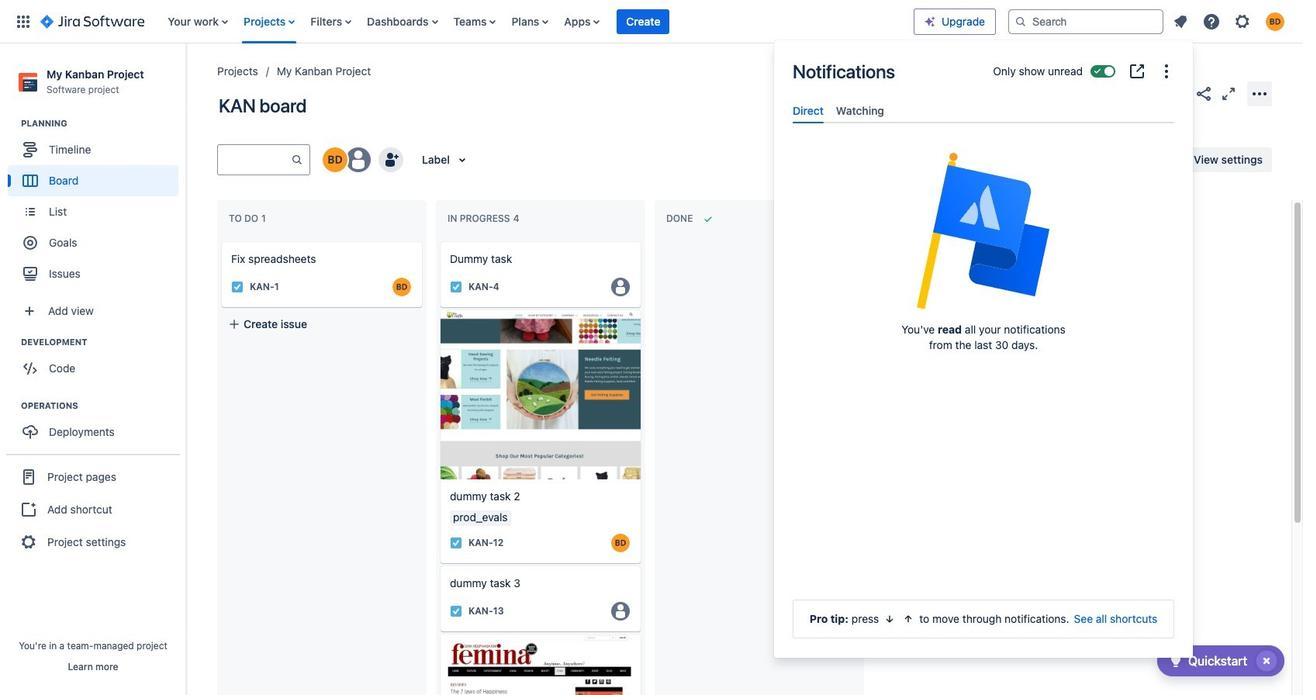 Task type: vqa. For each thing, say whether or not it's contained in the screenshot.
Dismiss icon
no



Task type: describe. For each thing, give the bounding box(es) containing it.
1 horizontal spatial task image
[[450, 605, 463, 617]]

1 horizontal spatial list
[[1167, 7, 1294, 35]]

dismiss quickstart image
[[1255, 649, 1280, 674]]

appswitcher icon image
[[14, 12, 33, 31]]

group for planning icon
[[8, 117, 185, 294]]

heading for the operations icon at left bottom
[[21, 400, 185, 412]]

create issue image
[[430, 231, 449, 250]]

primary element
[[9, 0, 914, 43]]

more image
[[1158, 62, 1176, 81]]

open notifications in a new tab image
[[1128, 62, 1147, 81]]

heading for planning icon
[[21, 117, 185, 130]]

create issue image
[[211, 231, 230, 250]]

group for development icon
[[8, 336, 185, 389]]

development image
[[2, 333, 21, 352]]

star kan board image
[[1170, 84, 1189, 103]]

help image
[[1203, 12, 1221, 31]]

goal image
[[23, 236, 37, 250]]

0 horizontal spatial list
[[160, 0, 914, 43]]

notifications image
[[1172, 12, 1190, 31]]

search image
[[1015, 15, 1027, 28]]

settings image
[[1234, 12, 1253, 31]]

Search this board text field
[[218, 146, 291, 174]]

sidebar element
[[0, 43, 186, 695]]



Task type: locate. For each thing, give the bounding box(es) containing it.
3 heading from the top
[[21, 400, 185, 412]]

1 vertical spatial heading
[[21, 336, 185, 349]]

1 task image from the top
[[450, 281, 463, 293]]

tab panel
[[787, 124, 1181, 138]]

1 vertical spatial task image
[[450, 605, 463, 617]]

in progress element
[[448, 213, 523, 224]]

add people image
[[382, 151, 400, 169]]

heading for development icon
[[21, 336, 185, 349]]

your profile and settings image
[[1266, 12, 1285, 31]]

dialog
[[774, 40, 1194, 658]]

operations image
[[2, 397, 21, 415]]

arrow down image
[[884, 613, 897, 625]]

banner
[[0, 0, 1304, 43]]

list item
[[617, 0, 670, 43]]

heading
[[21, 117, 185, 130], [21, 336, 185, 349], [21, 400, 185, 412]]

to do element
[[229, 213, 269, 224]]

jira software image
[[40, 12, 145, 31], [40, 12, 145, 31]]

None search field
[[1009, 9, 1164, 34]]

0 vertical spatial task image
[[231, 281, 244, 293]]

list
[[160, 0, 914, 43], [1167, 7, 1294, 35]]

arrow up image
[[903, 613, 915, 625]]

planning image
[[2, 114, 21, 133]]

0 vertical spatial task image
[[450, 281, 463, 293]]

2 heading from the top
[[21, 336, 185, 349]]

Search field
[[1009, 9, 1164, 34]]

group for the operations icon at left bottom
[[8, 400, 185, 453]]

2 task image from the top
[[450, 537, 463, 549]]

sidebar navigation image
[[169, 62, 203, 93]]

more actions image
[[1251, 84, 1270, 103]]

enter full screen image
[[1220, 84, 1239, 103]]

task image
[[231, 281, 244, 293], [450, 605, 463, 617]]

0 horizontal spatial task image
[[231, 281, 244, 293]]

task image
[[450, 281, 463, 293], [450, 537, 463, 549]]

1 heading from the top
[[21, 117, 185, 130]]

2 vertical spatial heading
[[21, 400, 185, 412]]

group
[[8, 117, 185, 294], [8, 336, 185, 389], [8, 400, 185, 453], [6, 454, 180, 564]]

tab list
[[787, 98, 1181, 124]]

0 vertical spatial heading
[[21, 117, 185, 130]]

1 vertical spatial task image
[[450, 537, 463, 549]]



